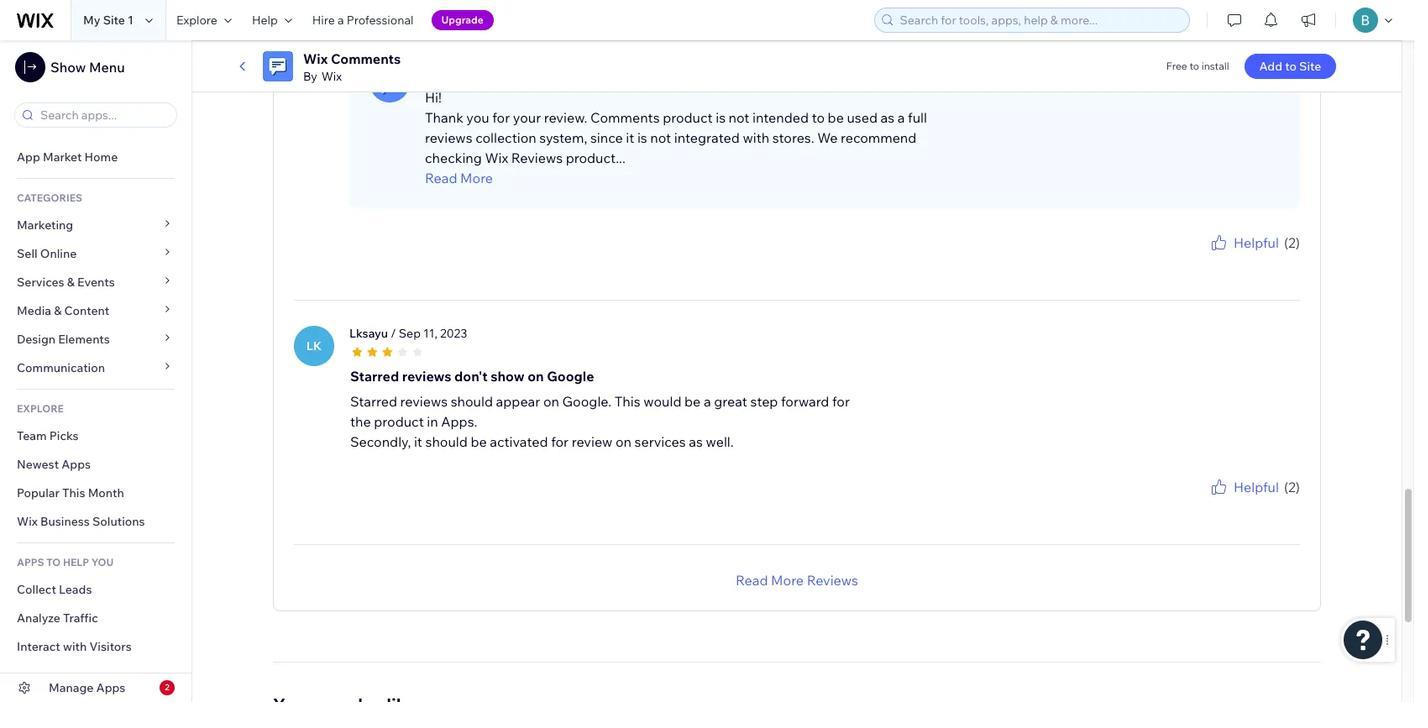 Task type: vqa. For each thing, say whether or not it's contained in the screenshot.
leftmost IS
yes



Task type: locate. For each thing, give the bounding box(es) containing it.
to right free in the right of the page
[[1190, 60, 1200, 72]]

business
[[40, 514, 90, 529]]

be up we
[[828, 109, 844, 126]]

as left well.
[[689, 433, 703, 450]]

should down apps.
[[426, 433, 468, 450]]

0 vertical spatial is
[[716, 109, 726, 126]]

more
[[460, 169, 493, 186], [771, 572, 804, 589]]

this inside sidebar element
[[62, 486, 85, 501]]

recommend
[[841, 129, 917, 146]]

interact with visitors
[[17, 639, 132, 655]]

0 vertical spatial thank you for your feedback
[[1167, 253, 1301, 265]]

starred down lksayu
[[350, 368, 399, 385]]

1 vertical spatial be
[[685, 393, 701, 410]]

1 horizontal spatial site
[[1300, 59, 1322, 74]]

1 helpful from the top
[[1234, 234, 1280, 251]]

0 vertical spatial more
[[460, 169, 493, 186]]

media
[[17, 303, 51, 318]]

1 horizontal spatial more
[[771, 572, 804, 589]]

read more button
[[425, 168, 929, 188]]

professional
[[347, 13, 414, 28]]

0 vertical spatial you
[[467, 109, 490, 126]]

not
[[729, 109, 750, 126], [651, 129, 671, 146]]

home
[[84, 150, 118, 165]]

manage apps
[[49, 681, 125, 696]]

0 horizontal spatial be
[[471, 433, 487, 450]]

on down google on the left bottom of page
[[544, 393, 560, 410]]

wix down collection
[[485, 149, 509, 166]]

reviews up in
[[400, 393, 448, 410]]

1 vertical spatial this
[[62, 486, 85, 501]]

1 vertical spatial is
[[638, 129, 648, 146]]

0 horizontal spatial site
[[103, 13, 125, 28]]

product inside hi! thank you for your review. comments product is not intended to be used as a full reviews collection system, since it is not integrated with stores. we recommend checking wix reviews product... read more
[[663, 109, 713, 126]]

reviews down 11,
[[402, 368, 452, 385]]

1 vertical spatial not
[[651, 129, 671, 146]]

as
[[881, 109, 895, 126], [689, 433, 703, 450]]

review
[[572, 433, 613, 450]]

1 horizontal spatial as
[[881, 109, 895, 126]]

is right since
[[638, 129, 648, 146]]

comments up since
[[591, 109, 660, 126]]

1 vertical spatial site
[[1300, 59, 1322, 74]]

1 vertical spatial product
[[374, 413, 424, 430]]

0 vertical spatial your
[[513, 109, 541, 126]]

thank
[[425, 109, 464, 126], [1167, 253, 1196, 265], [1167, 497, 1196, 510]]

1 vertical spatial as
[[689, 433, 703, 450]]

(2)
[[1285, 234, 1301, 251], [1285, 479, 1301, 495]]

1 vertical spatial read
[[736, 572, 768, 589]]

1 helpful button from the top
[[1209, 232, 1280, 253]]

1 horizontal spatial comments
[[591, 109, 660, 126]]

apps up popular this month
[[62, 457, 91, 472]]

2 horizontal spatial a
[[898, 109, 905, 126]]

w i image
[[370, 62, 410, 102]]

collect leads link
[[0, 576, 192, 604]]

thank you for your feedback
[[1167, 253, 1301, 265], [1167, 497, 1301, 510]]

0 horizontal spatial to
[[812, 109, 825, 126]]

2 horizontal spatial to
[[1286, 59, 1297, 74]]

starred up the
[[350, 393, 397, 410]]

0 horizontal spatial as
[[689, 433, 703, 450]]

apps
[[62, 457, 91, 472], [96, 681, 125, 696]]

services & events link
[[0, 268, 192, 297]]

helpful button
[[1209, 232, 1280, 253], [1209, 477, 1280, 497]]

0 horizontal spatial product
[[374, 413, 424, 430]]

apps.
[[441, 413, 478, 430]]

to inside hi! thank you for your review. comments product is not intended to be used as a full reviews collection system, since it is not integrated with stores. we recommend checking wix reviews product... read more
[[812, 109, 825, 126]]

the
[[350, 413, 371, 430]]

2 horizontal spatial be
[[828, 109, 844, 126]]

0 horizontal spatial comments
[[331, 50, 401, 67]]

to inside button
[[1286, 59, 1297, 74]]

0 vertical spatial &
[[67, 275, 75, 290]]

app
[[17, 150, 40, 165]]

1 vertical spatial you
[[1199, 253, 1216, 265]]

& right media
[[54, 303, 62, 318]]

for
[[493, 109, 510, 126], [1218, 253, 1231, 265], [833, 393, 850, 410], [551, 433, 569, 450], [1218, 497, 1231, 510]]

show
[[50, 59, 86, 76]]

you inside hi! thank you for your review. comments product is not intended to be used as a full reviews collection system, since it is not integrated with stores. we recommend checking wix reviews product... read more
[[467, 109, 490, 126]]

thank inside hi! thank you for your review. comments product is not intended to be used as a full reviews collection system, since it is not integrated with stores. we recommend checking wix reviews product... read more
[[425, 109, 464, 126]]

1 horizontal spatial not
[[729, 109, 750, 126]]

site right add
[[1300, 59, 1322, 74]]

1 horizontal spatial to
[[1190, 60, 1200, 72]]

0 vertical spatial this
[[615, 393, 641, 410]]

product up integrated
[[663, 109, 713, 126]]

feedback
[[1257, 253, 1301, 265], [1257, 497, 1301, 510]]

you
[[467, 109, 490, 126], [1199, 253, 1216, 265], [1199, 497, 1216, 510]]

a inside hire a professional link
[[338, 13, 344, 28]]

2 (2) from the top
[[1285, 479, 1301, 495]]

1 horizontal spatial read
[[736, 572, 768, 589]]

lksayu
[[350, 326, 388, 341]]

to up we
[[812, 109, 825, 126]]

site left 1 at the top of page
[[103, 13, 125, 28]]

1 vertical spatial thank you for your feedback
[[1167, 497, 1301, 510]]

1 horizontal spatial with
[[743, 129, 770, 146]]

1 horizontal spatial is
[[716, 109, 726, 126]]

1 vertical spatial reviews
[[402, 368, 452, 385]]

with inside hi! thank you for your review. comments product is not intended to be used as a full reviews collection system, since it is not integrated with stores. we recommend checking wix reviews product... read more
[[743, 129, 770, 146]]

not up read more button
[[651, 129, 671, 146]]

0 horizontal spatial this
[[62, 486, 85, 501]]

1 vertical spatial reviews
[[807, 572, 859, 589]]

1 horizontal spatial reviews
[[807, 572, 859, 589]]

0 vertical spatial (2)
[[1285, 234, 1301, 251]]

0 horizontal spatial not
[[651, 129, 671, 146]]

a right hire
[[338, 13, 344, 28]]

1 horizontal spatial it
[[626, 129, 635, 146]]

0 vertical spatial as
[[881, 109, 895, 126]]

0 vertical spatial product
[[663, 109, 713, 126]]

team picks
[[17, 429, 79, 444]]

your inside hi! thank you for your review. comments product is not intended to be used as a full reviews collection system, since it is not integrated with stores. we recommend checking wix reviews product... read more
[[513, 109, 541, 126]]

1 vertical spatial it
[[414, 433, 423, 450]]

we
[[818, 129, 838, 146]]

on right review at the left bottom of page
[[616, 433, 632, 450]]

1 vertical spatial with
[[63, 639, 87, 655]]

don't
[[455, 368, 488, 385]]

apps right manage
[[96, 681, 125, 696]]

reviews inside 'button'
[[807, 572, 859, 589]]

1 (2) from the top
[[1285, 234, 1301, 251]]

on
[[528, 368, 544, 385], [544, 393, 560, 410], [616, 433, 632, 450]]

1 vertical spatial helpful
[[1234, 479, 1280, 495]]

0 vertical spatial a
[[338, 13, 344, 28]]

0 vertical spatial apps
[[62, 457, 91, 472]]

this left would
[[615, 393, 641, 410]]

a inside starred reviews don't show on google starred reviews should appear on google. this would be a great step forward for the product in apps. secondly, it should be activated for review on services as well.
[[704, 393, 711, 410]]

2 starred from the top
[[350, 393, 397, 410]]

1 vertical spatial should
[[426, 433, 468, 450]]

not up integrated
[[729, 109, 750, 126]]

hire
[[312, 13, 335, 28]]

1 horizontal spatial a
[[704, 393, 711, 410]]

0 vertical spatial feedback
[[1257, 253, 1301, 265]]

0 horizontal spatial more
[[460, 169, 493, 186]]

lksayu / sep 11, 2023
[[350, 326, 467, 341]]

a left great
[[704, 393, 711, 410]]

1 vertical spatial helpful button
[[1209, 477, 1280, 497]]

with down intended
[[743, 129, 770, 146]]

by
[[303, 69, 317, 84]]

comments
[[331, 50, 401, 67], [591, 109, 660, 126]]

a inside hi! thank you for your review. comments product is not intended to be used as a full reviews collection system, since it is not integrated with stores. we recommend checking wix reviews product... read more
[[898, 109, 905, 126]]

0 horizontal spatial read
[[425, 169, 457, 186]]

2 vertical spatial thank
[[1167, 497, 1196, 510]]

categories
[[17, 192, 82, 204]]

be down apps.
[[471, 433, 487, 450]]

0 vertical spatial read
[[425, 169, 457, 186]]

2 vertical spatial your
[[1233, 497, 1255, 510]]

as up recommend
[[881, 109, 895, 126]]

your
[[513, 109, 541, 126], [1233, 253, 1255, 265], [1233, 497, 1255, 510]]

is up integrated
[[716, 109, 726, 126]]

a for starred reviews don't show on google starred reviews should appear on google. this would be a great step forward for the product in apps. secondly, it should be activated for review on services as well.
[[704, 393, 711, 410]]

services
[[635, 433, 686, 450]]

show menu button
[[15, 52, 125, 82]]

0 vertical spatial thank
[[425, 109, 464, 126]]

& left events
[[67, 275, 75, 290]]

my
[[83, 13, 100, 28]]

help
[[252, 13, 278, 28]]

be
[[828, 109, 844, 126], [685, 393, 701, 410], [471, 433, 487, 450]]

this up wix business solutions
[[62, 486, 85, 501]]

free to install
[[1167, 60, 1230, 72]]

1 vertical spatial a
[[898, 109, 905, 126]]

on right show
[[528, 368, 544, 385]]

0 vertical spatial with
[[743, 129, 770, 146]]

0 vertical spatial reviews
[[425, 129, 473, 146]]

checking
[[425, 149, 482, 166]]

wix down popular
[[17, 514, 38, 529]]

comments inside hi! thank you for your review. comments product is not intended to be used as a full reviews collection system, since it is not integrated with stores. we recommend checking wix reviews product... read more
[[591, 109, 660, 126]]

0 vertical spatial helpful button
[[1209, 232, 1280, 253]]

google.
[[563, 393, 612, 410]]

reviews
[[512, 149, 563, 166], [807, 572, 859, 589]]

Search apps... field
[[35, 103, 171, 127]]

1 horizontal spatial &
[[67, 275, 75, 290]]

& for events
[[67, 275, 75, 290]]

1 vertical spatial starred
[[350, 393, 397, 410]]

1 vertical spatial &
[[54, 303, 62, 318]]

&
[[67, 275, 75, 290], [54, 303, 62, 318]]

0 vertical spatial helpful
[[1234, 234, 1280, 251]]

visitors
[[89, 639, 132, 655]]

a left full
[[898, 109, 905, 126]]

manage
[[49, 681, 94, 696]]

2 helpful button from the top
[[1209, 477, 1280, 497]]

as inside starred reviews don't show on google starred reviews should appear on google. this would be a great step forward for the product in apps. secondly, it should be activated for review on services as well.
[[689, 433, 703, 450]]

0 vertical spatial it
[[626, 129, 635, 146]]

1 vertical spatial comments
[[591, 109, 660, 126]]

it right since
[[626, 129, 635, 146]]

site
[[103, 13, 125, 28], [1300, 59, 1322, 74]]

read inside hi! thank you for your review. comments product is not intended to be used as a full reviews collection system, since it is not integrated with stores. we recommend checking wix reviews product... read more
[[425, 169, 457, 186]]

menu
[[89, 59, 125, 76]]

site inside button
[[1300, 59, 1322, 74]]

is
[[716, 109, 726, 126], [638, 129, 648, 146]]

0 vertical spatial starred
[[350, 368, 399, 385]]

design elements
[[17, 332, 110, 347]]

upgrade button
[[432, 10, 494, 30]]

0 horizontal spatial a
[[338, 13, 344, 28]]

with down traffic
[[63, 639, 87, 655]]

it
[[626, 129, 635, 146], [414, 433, 423, 450]]

helpful
[[1234, 234, 1280, 251], [1234, 479, 1280, 495]]

to
[[46, 556, 61, 569]]

product up secondly,
[[374, 413, 424, 430]]

it right secondly,
[[414, 433, 423, 450]]

0 vertical spatial reviews
[[512, 149, 563, 166]]

read
[[425, 169, 457, 186], [736, 572, 768, 589]]

with inside sidebar element
[[63, 639, 87, 655]]

should up apps.
[[451, 393, 493, 410]]

0 horizontal spatial reviews
[[512, 149, 563, 166]]

apps for manage apps
[[96, 681, 125, 696]]

services
[[17, 275, 64, 290]]

help
[[63, 556, 89, 569]]

2023
[[440, 326, 467, 341]]

sidebar element
[[0, 40, 192, 702]]

wix business solutions link
[[0, 508, 192, 536]]

0 vertical spatial site
[[103, 13, 125, 28]]

1 vertical spatial apps
[[96, 681, 125, 696]]

1 horizontal spatial this
[[615, 393, 641, 410]]

0 horizontal spatial &
[[54, 303, 62, 318]]

0 vertical spatial be
[[828, 109, 844, 126]]

wix up by
[[303, 50, 328, 67]]

1 vertical spatial more
[[771, 572, 804, 589]]

in
[[427, 413, 438, 430]]

0 horizontal spatial apps
[[62, 457, 91, 472]]

wix inside sidebar element
[[17, 514, 38, 529]]

1 vertical spatial feedback
[[1257, 497, 1301, 510]]

comments down hire a professional on the top left of page
[[331, 50, 401, 67]]

0 horizontal spatial with
[[63, 639, 87, 655]]

1 vertical spatial (2)
[[1285, 479, 1301, 495]]

product
[[663, 109, 713, 126], [374, 413, 424, 430]]

2 vertical spatial a
[[704, 393, 711, 410]]

reviews up checking
[[425, 129, 473, 146]]

wix
[[303, 50, 328, 67], [322, 69, 342, 84], [485, 149, 509, 166], [17, 514, 38, 529]]

0 vertical spatial comments
[[331, 50, 401, 67]]

1 vertical spatial thank
[[1167, 253, 1196, 265]]

1 horizontal spatial product
[[663, 109, 713, 126]]

explore
[[176, 13, 218, 28]]

step
[[751, 393, 778, 410]]

be right would
[[685, 393, 701, 410]]

2 vertical spatial reviews
[[400, 393, 448, 410]]

0 horizontal spatial it
[[414, 433, 423, 450]]

1 feedback from the top
[[1257, 253, 1301, 265]]

to right add
[[1286, 59, 1297, 74]]

1 horizontal spatial apps
[[96, 681, 125, 696]]



Task type: describe. For each thing, give the bounding box(es) containing it.
install
[[1202, 60, 1230, 72]]

reviews inside hi! thank you for your review. comments product is not intended to be used as a full reviews collection system, since it is not integrated with stores. we recommend checking wix reviews product... read more
[[512, 149, 563, 166]]

you
[[91, 556, 114, 569]]

elements
[[58, 332, 110, 347]]

interact
[[17, 639, 60, 655]]

1
[[128, 13, 134, 28]]

marketing link
[[0, 211, 192, 239]]

for inside hi! thank you for your review. comments product is not intended to be used as a full reviews collection system, since it is not integrated with stores. we recommend checking wix reviews product... read more
[[493, 109, 510, 126]]

activated
[[490, 433, 548, 450]]

it inside starred reviews don't show on google starred reviews should appear on google. this would be a great step forward for the product in apps. secondly, it should be activated for review on services as well.
[[414, 433, 423, 450]]

apps for newest apps
[[62, 457, 91, 472]]

interact with visitors link
[[0, 633, 192, 661]]

0 vertical spatial should
[[451, 393, 493, 410]]

a for hi! thank you for your review. comments product is not intended to be used as a full reviews collection system, since it is not integrated with stores. we recommend checking wix reviews product... read more
[[898, 109, 905, 126]]

it inside hi! thank you for your review. comments product is not intended to be used as a full reviews collection system, since it is not integrated with stores. we recommend checking wix reviews product... read more
[[626, 129, 635, 146]]

explore
[[17, 402, 64, 415]]

comments inside wix comments by wix
[[331, 50, 401, 67]]

communication link
[[0, 354, 192, 382]]

be inside hi! thank you for your review. comments product is not intended to be used as a full reviews collection system, since it is not integrated with stores. we recommend checking wix reviews product... read more
[[828, 109, 844, 126]]

wix inside hi! thank you for your review. comments product is not intended to be used as a full reviews collection system, since it is not integrated with stores. we recommend checking wix reviews product... read more
[[485, 149, 509, 166]]

free
[[1167, 60, 1188, 72]]

sell online
[[17, 246, 77, 261]]

media & content link
[[0, 297, 192, 325]]

analyze traffic
[[17, 611, 98, 626]]

traffic
[[63, 611, 98, 626]]

this inside starred reviews don't show on google starred reviews should appear on google. this would be a great step forward for the product in apps. secondly, it should be activated for review on services as well.
[[615, 393, 641, 410]]

read inside 'button'
[[736, 572, 768, 589]]

design
[[17, 332, 56, 347]]

marketing
[[17, 218, 73, 233]]

analyze traffic link
[[0, 604, 192, 633]]

intended
[[753, 109, 809, 126]]

2 vertical spatial on
[[616, 433, 632, 450]]

great
[[714, 393, 748, 410]]

full
[[908, 109, 928, 126]]

leads
[[59, 582, 92, 597]]

wix business solutions
[[17, 514, 145, 529]]

communication
[[17, 360, 108, 376]]

2 thank you for your feedback from the top
[[1167, 497, 1301, 510]]

Search for tools, apps, help & more... field
[[895, 8, 1185, 32]]

/
[[391, 326, 396, 341]]

product...
[[566, 149, 626, 166]]

show
[[491, 368, 525, 385]]

apps
[[17, 556, 44, 569]]

1 thank you for your feedback from the top
[[1167, 253, 1301, 265]]

wix comments logo image
[[263, 51, 293, 82]]

well.
[[706, 433, 734, 450]]

collection
[[476, 129, 537, 146]]

help button
[[242, 0, 302, 40]]

system,
[[540, 129, 588, 146]]

1 horizontal spatial be
[[685, 393, 701, 410]]

team
[[17, 429, 47, 444]]

services & events
[[17, 275, 115, 290]]

more inside hi! thank you for your review. comments product is not intended to be used as a full reviews collection system, since it is not integrated with stores. we recommend checking wix reviews product... read more
[[460, 169, 493, 186]]

2 helpful from the top
[[1234, 479, 1280, 495]]

apps to help you
[[17, 556, 114, 569]]

2 vertical spatial you
[[1199, 497, 1216, 510]]

2 feedback from the top
[[1257, 497, 1301, 510]]

google
[[547, 368, 594, 385]]

11,
[[424, 326, 438, 341]]

1 vertical spatial your
[[1233, 253, 1255, 265]]

content
[[64, 303, 109, 318]]

hire a professional
[[312, 13, 414, 28]]

my site 1
[[83, 13, 134, 28]]

sep
[[399, 326, 421, 341]]

reviews inside hi! thank you for your review. comments product is not intended to be used as a full reviews collection system, since it is not integrated with stores. we recommend checking wix reviews product... read more
[[425, 129, 473, 146]]

newest apps
[[17, 457, 91, 472]]

as inside hi! thank you for your review. comments product is not intended to be used as a full reviews collection system, since it is not integrated with stores. we recommend checking wix reviews product... read more
[[881, 109, 895, 126]]

sell online link
[[0, 239, 192, 268]]

app market home
[[17, 150, 118, 165]]

forward
[[781, 393, 830, 410]]

would
[[644, 393, 682, 410]]

(2) for 2nd helpful button from the top
[[1285, 479, 1301, 495]]

picks
[[49, 429, 79, 444]]

upgrade
[[442, 13, 484, 26]]

more inside 'button'
[[771, 572, 804, 589]]

newest
[[17, 457, 59, 472]]

secondly,
[[350, 433, 411, 450]]

wix right by
[[322, 69, 342, 84]]

add
[[1260, 59, 1283, 74]]

newest apps link
[[0, 450, 192, 479]]

design elements link
[[0, 325, 192, 354]]

& for content
[[54, 303, 62, 318]]

1 vertical spatial on
[[544, 393, 560, 410]]

month
[[88, 486, 124, 501]]

solutions
[[92, 514, 145, 529]]

hire a professional link
[[302, 0, 424, 40]]

market
[[43, 150, 82, 165]]

stores.
[[773, 129, 815, 146]]

0 vertical spatial on
[[528, 368, 544, 385]]

product inside starred reviews don't show on google starred reviews should appear on google. this would be a great step forward for the product in apps. secondly, it should be activated for review on services as well.
[[374, 413, 424, 430]]

to for add
[[1286, 59, 1297, 74]]

review.
[[544, 109, 588, 126]]

sell
[[17, 246, 38, 261]]

2
[[165, 682, 170, 693]]

team picks link
[[0, 422, 192, 450]]

since
[[591, 129, 623, 146]]

(2) for first helpful button from the top
[[1285, 234, 1301, 251]]

0 horizontal spatial is
[[638, 129, 648, 146]]

read more reviews button
[[736, 570, 859, 590]]

hi!
[[425, 89, 442, 106]]

read more reviews
[[736, 572, 859, 589]]

1 starred from the top
[[350, 368, 399, 385]]

0 vertical spatial not
[[729, 109, 750, 126]]

online
[[40, 246, 77, 261]]

collect
[[17, 582, 56, 597]]

media & content
[[17, 303, 109, 318]]

popular this month link
[[0, 479, 192, 508]]

2 vertical spatial be
[[471, 433, 487, 450]]

appear
[[496, 393, 541, 410]]

to for free
[[1190, 60, 1200, 72]]

analyze
[[17, 611, 60, 626]]



